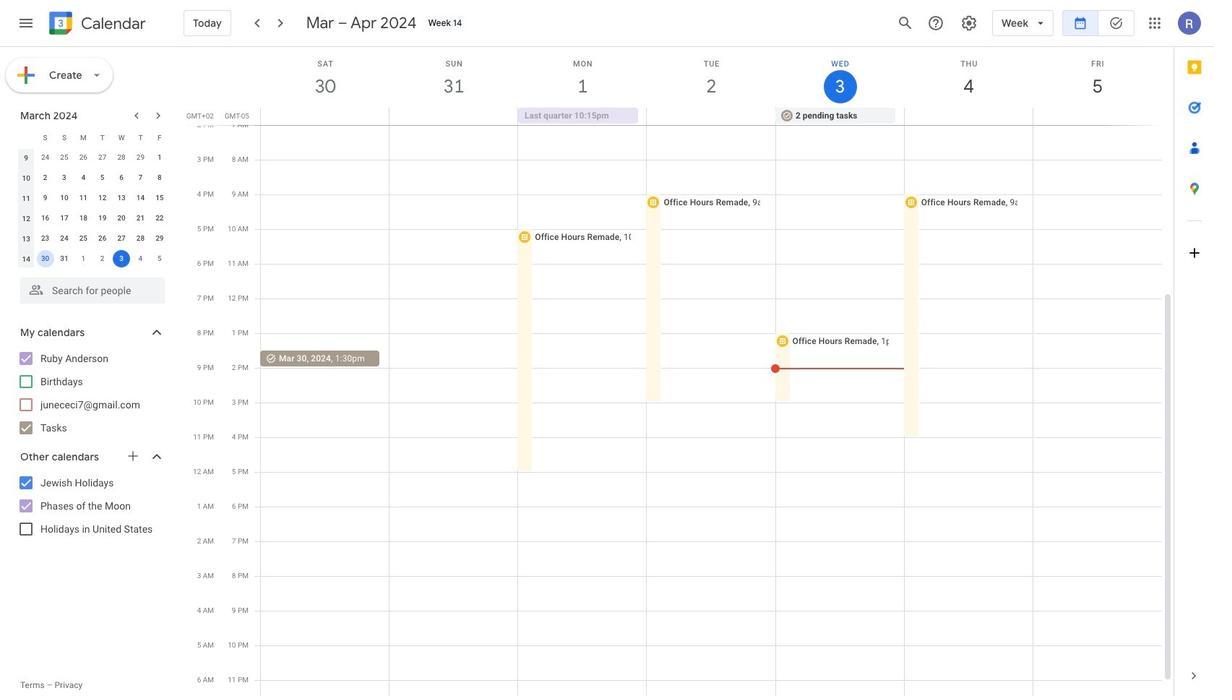 Task type: locate. For each thing, give the bounding box(es) containing it.
cell
[[261, 108, 390, 125], [390, 108, 518, 125], [647, 108, 776, 125], [904, 108, 1033, 125], [1033, 108, 1162, 125], [36, 249, 55, 269], [112, 249, 131, 269]]

heading inside calendar element
[[78, 15, 146, 32]]

february 25 element
[[56, 149, 73, 166]]

13 element
[[113, 189, 130, 207]]

1 element
[[151, 149, 168, 166]]

april 4 element
[[132, 250, 149, 267]]

add other calendars image
[[126, 449, 140, 463]]

tab list
[[1175, 47, 1215, 656]]

february 24 element
[[37, 149, 54, 166]]

april 1 element
[[75, 250, 92, 267]]

26 element
[[94, 230, 111, 247]]

column header
[[17, 127, 36, 147]]

other calendars list
[[3, 471, 179, 541]]

2 element
[[37, 169, 54, 187]]

main drawer image
[[17, 14, 35, 32]]

31 element
[[56, 250, 73, 267]]

heading
[[78, 15, 146, 32]]

april 5 element
[[151, 250, 168, 267]]

Search for people text field
[[29, 278, 156, 304]]

march 2024 grid
[[14, 127, 169, 269]]

4 element
[[75, 169, 92, 187]]

None search field
[[0, 272, 179, 304]]

row group
[[17, 147, 169, 269]]

row
[[254, 108, 1174, 125], [17, 127, 169, 147], [17, 147, 169, 168], [17, 168, 169, 188], [17, 188, 169, 208], [17, 208, 169, 228], [17, 228, 169, 249], [17, 249, 169, 269]]

24 element
[[56, 230, 73, 247]]

14 element
[[132, 189, 149, 207]]

february 29 element
[[132, 149, 149, 166]]

5 element
[[94, 169, 111, 187]]

grid
[[185, 47, 1174, 696]]

15 element
[[151, 189, 168, 207]]

11 element
[[75, 189, 92, 207]]

3 element
[[56, 169, 73, 187]]

april 3, today element
[[113, 250, 130, 267]]

28 element
[[132, 230, 149, 247]]



Task type: describe. For each thing, give the bounding box(es) containing it.
16 element
[[37, 210, 54, 227]]

19 element
[[94, 210, 111, 227]]

settings menu image
[[961, 14, 978, 32]]

february 27 element
[[94, 149, 111, 166]]

february 26 element
[[75, 149, 92, 166]]

22 element
[[151, 210, 168, 227]]

25 element
[[75, 230, 92, 247]]

february 28 element
[[113, 149, 130, 166]]

10 element
[[56, 189, 73, 207]]

row group inside march 2024 grid
[[17, 147, 169, 269]]

12 element
[[94, 189, 111, 207]]

18 element
[[75, 210, 92, 227]]

27 element
[[113, 230, 130, 247]]

column header inside march 2024 grid
[[17, 127, 36, 147]]

calendar element
[[46, 9, 146, 40]]

17 element
[[56, 210, 73, 227]]

7 element
[[132, 169, 149, 187]]

23 element
[[37, 230, 54, 247]]

9 element
[[37, 189, 54, 207]]

30 element
[[37, 250, 54, 267]]

april 2 element
[[94, 250, 111, 267]]

my calendars list
[[3, 347, 179, 440]]

29 element
[[151, 230, 168, 247]]

6 element
[[113, 169, 130, 187]]

8 element
[[151, 169, 168, 187]]

21 element
[[132, 210, 149, 227]]

20 element
[[113, 210, 130, 227]]



Task type: vqa. For each thing, say whether or not it's contained in the screenshot.
6 element
yes



